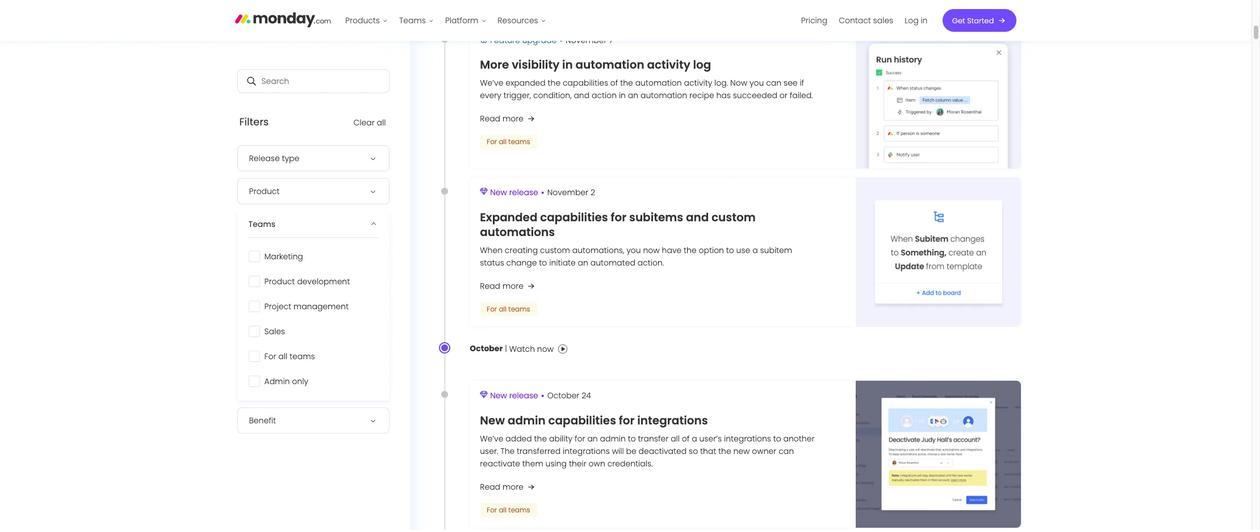 Task type: vqa. For each thing, say whether or not it's contained in the screenshot.


Task type: describe. For each thing, give the bounding box(es) containing it.
product for product
[[249, 186, 280, 197]]

1 vertical spatial for
[[619, 413, 635, 429]]

main element
[[340, 0, 1017, 41]]

have
[[662, 245, 682, 256]]

product button
[[237, 178, 390, 205]]

or
[[780, 90, 788, 101]]

automated
[[591, 257, 636, 269]]

read more for automations
[[480, 280, 524, 292]]

clear
[[354, 117, 375, 128]]

to up "owner"
[[774, 433, 782, 445]]

2 vertical spatial integrations
[[563, 446, 610, 457]]

started
[[968, 15, 995, 26]]

has
[[717, 90, 731, 101]]

action level automation activity log image
[[856, 26, 1021, 169]]

capabilities inside new admin capabilities for integrations we've added the ability for an admin to transfer all of a user's integrations to another user. the transferred integrations will be deactivated so that the new owner can reactivate them using their own credentials.
[[548, 413, 616, 429]]

2 vertical spatial automation
[[641, 90, 687, 101]]

resources
[[498, 15, 539, 26]]

log in link
[[900, 11, 934, 30]]

for for expanded capabilities for subitems and custom automations
[[487, 304, 497, 314]]

them
[[523, 458, 543, 470]]

products link
[[340, 11, 394, 30]]

status
[[480, 257, 504, 269]]

release
[[249, 153, 280, 164]]

1 horizontal spatial custom
[[712, 209, 756, 225]]

watch now button
[[509, 341, 568, 359]]

1 horizontal spatial admin
[[600, 433, 626, 445]]

• for admin
[[541, 390, 545, 403]]

all down reactivate
[[499, 506, 507, 515]]

automations
[[480, 224, 555, 240]]

Search text field
[[238, 70, 389, 93]]

all right clear
[[377, 117, 386, 128]]

for all teams for expanded capabilities for subitems and custom automations
[[487, 304, 530, 314]]

initiate
[[549, 257, 576, 269]]

own
[[589, 458, 605, 470]]

transferred
[[517, 446, 561, 457]]

you inside more visibility in automation activity log we've expanded the capabilities of the automation activity log. now you can see if every trigger, condition, and action in an automation recipe has succeeded or failed.
[[750, 77, 764, 89]]

can inside new admin capabilities for integrations we've added the ability for an admin to transfer all of a user's integrations to another user. the transferred integrations will be deactivated so that the new owner can reactivate them using their own credentials.
[[779, 446, 794, 457]]

read more for added
[[480, 482, 524, 493]]

an inside more visibility in automation activity log we've expanded the capabilities of the automation activity log. now you can see if every trigger, condition, and action in an automation recipe has succeeded or failed.
[[628, 90, 639, 101]]

platform link
[[440, 11, 492, 30]]

feature upgrade • november 7
[[490, 34, 613, 47]]

transfer
[[638, 433, 669, 445]]

all down every
[[499, 137, 507, 147]]

benefit button
[[237, 408, 390, 434]]

new release • october 24
[[490, 390, 591, 403]]

only
[[292, 376, 309, 387]]

using
[[546, 458, 567, 470]]

all inside new admin capabilities for integrations we've added the ability for an admin to transfer all of a user's integrations to another user. the transferred integrations will be deactivated so that the new owner can reactivate them using their own credentials.
[[671, 433, 680, 445]]

the inside expanded capabilities for subitems and custom automations when creating custom automations, you now have the option to use a subitem status change to initiate an automated action.
[[684, 245, 697, 256]]

their
[[569, 458, 587, 470]]

pricing
[[802, 15, 828, 26]]

now inside "link"
[[537, 344, 554, 355]]

sales
[[874, 15, 894, 26]]

deactivated
[[639, 446, 687, 457]]

more visibility in automation activity log we've expanded the capabilities of the automation activity log. now you can see if every trigger, condition, and action in an automation recipe has succeeded or failed.
[[480, 57, 813, 101]]

list containing products
[[340, 0, 552, 41]]

watch now link
[[509, 341, 568, 359]]

get
[[953, 15, 966, 26]]

more for automations
[[503, 280, 524, 292]]

contact sales
[[839, 15, 894, 26]]

release type button
[[237, 145, 390, 172]]

1 vertical spatial activity
[[684, 77, 713, 89]]

we've inside new admin capabilities for integrations we've added the ability for an admin to transfer all of a user's integrations to another user. the transferred integrations will be deactivated so that the new owner can reactivate them using their own credentials.
[[480, 433, 504, 445]]

management
[[294, 301, 349, 312]]

action.
[[638, 257, 664, 269]]

an inside expanded capabilities for subitems and custom automations when creating custom automations, you now have the option to use a subitem status change to initiate an automated action.
[[578, 257, 588, 269]]

for inside option
[[265, 351, 277, 362]]

log.
[[715, 77, 728, 89]]

product development
[[265, 276, 350, 288]]

read for we've
[[480, 113, 501, 125]]

user.
[[480, 446, 499, 457]]

24
[[582, 391, 591, 402]]

resources link
[[492, 11, 552, 30]]

in inside list
[[921, 15, 928, 26]]

capabilities inside expanded capabilities for subitems and custom automations when creating custom automations, you now have the option to use a subitem status change to initiate an automated action.
[[540, 209, 608, 225]]

project management option
[[242, 297, 385, 317]]

watch
[[509, 344, 535, 355]]

to left initiate
[[539, 257, 547, 269]]

marketing option
[[242, 247, 385, 267]]

teams inside option
[[290, 351, 315, 362]]

contact sales button
[[834, 11, 900, 30]]

you inside expanded capabilities for subitems and custom automations when creating custom automations, you now have the option to use a subitem status change to initiate an automated action.
[[627, 245, 641, 256]]

for all teams for more visibility in automation activity log
[[487, 137, 530, 147]]

teams link
[[394, 11, 440, 30]]

1 vertical spatial integrations
[[724, 433, 771, 445]]

0 vertical spatial admin
[[508, 413, 546, 429]]

0 vertical spatial activity
[[647, 57, 691, 73]]

for all teams option
[[242, 347, 385, 367]]

will
[[612, 446, 624, 457]]

development
[[297, 276, 350, 288]]

credentials.
[[608, 458, 653, 470]]

upgrade
[[522, 35, 557, 46]]

reactivate
[[480, 458, 520, 470]]

of inside more visibility in automation activity log we've expanded the capabilities of the automation activity log. now you can see if every trigger, condition, and action in an automation recipe has succeeded or failed.
[[611, 77, 618, 89]]

and inside expanded capabilities for subitems and custom automations when creating custom automations, you now have the option to use a subitem status change to initiate an automated action.
[[686, 209, 709, 225]]

for for more visibility in automation activity log
[[487, 137, 497, 147]]

get started
[[953, 15, 995, 26]]

admin
[[265, 376, 290, 387]]

see
[[784, 77, 798, 89]]

for for new admin capabilities for integrations
[[487, 506, 497, 515]]

user's
[[700, 433, 722, 445]]

another
[[784, 433, 815, 445]]

recipe
[[690, 90, 714, 101]]

we've inside more visibility in automation activity log we've expanded the capabilities of the automation activity log. now you can see if every trigger, condition, and action in an automation recipe has succeeded or failed.
[[480, 77, 504, 89]]

read more link for added
[[480, 481, 537, 494]]

change
[[507, 257, 537, 269]]

more for added
[[503, 482, 524, 493]]

automations,
[[572, 245, 625, 256]]

read more link for automations
[[480, 279, 537, 293]]

trigger,
[[504, 90, 531, 101]]

succeeded
[[733, 90, 778, 101]]

condition,
[[533, 90, 572, 101]]

admin only option
[[242, 372, 385, 392]]

|
[[503, 343, 509, 355]]

capabilities inside more visibility in automation activity log we've expanded the capabilities of the automation activity log. now you can see if every trigger, condition, and action in an automation recipe has succeeded or failed.
[[563, 77, 608, 89]]

new
[[734, 446, 750, 457]]

can inside more visibility in automation activity log we've expanded the capabilities of the automation activity log. now you can see if every trigger, condition, and action in an automation recipe has succeeded or failed.
[[766, 77, 782, 89]]

sales option
[[242, 322, 385, 342]]

added
[[506, 433, 532, 445]]

expanded
[[480, 209, 538, 225]]

filters
[[240, 115, 269, 129]]

every
[[480, 90, 502, 101]]

for all teams inside option
[[265, 351, 315, 362]]

get started button
[[943, 9, 1017, 32]]

new admin capabilities for integrations we've added the ability for an admin to transfer all of a user's integrations to another user. the transferred integrations will be deactivated so that the new owner can reactivate them using their own credentials.
[[480, 413, 815, 470]]

a inside expanded capabilities for subitems and custom automations when creating custom automations, you now have the option to use a subitem status change to initiate an automated action.
[[753, 245, 758, 256]]



Task type: locate. For each thing, give the bounding box(es) containing it.
read down every
[[480, 113, 501, 125]]

for all teams up the admin only
[[265, 351, 315, 362]]

contact
[[839, 15, 872, 26]]

teams inside 'popup button'
[[249, 219, 276, 230]]

0 horizontal spatial and
[[574, 90, 590, 101]]

product down release in the top of the page
[[249, 186, 280, 197]]

expanded
[[506, 77, 546, 89]]

1 vertical spatial in
[[562, 57, 573, 73]]

1 vertical spatial feature release icon image
[[480, 392, 488, 399]]

2 read more link from the top
[[480, 279, 537, 293]]

0 vertical spatial •
[[560, 34, 563, 47]]

type
[[282, 153, 300, 164]]

1 vertical spatial product
[[265, 276, 295, 288]]

read more down reactivate
[[480, 482, 524, 493]]

new for new
[[490, 391, 507, 402]]

0 horizontal spatial you
[[627, 245, 641, 256]]

feature release icon image for expanded capabilities for subitems and custom automations
[[480, 188, 488, 196]]

0 vertical spatial can
[[766, 77, 782, 89]]

1 vertical spatial new
[[490, 391, 507, 402]]

an up own at left bottom
[[588, 433, 598, 445]]

custom up use
[[712, 209, 756, 225]]

3 read more from the top
[[480, 482, 524, 493]]

in right action
[[619, 90, 626, 101]]

3 read from the top
[[480, 482, 501, 493]]

2 read from the top
[[480, 280, 501, 292]]

0 horizontal spatial list
[[340, 0, 552, 41]]

activity up the recipe
[[684, 77, 713, 89]]

feature release icon image up expanded
[[480, 188, 488, 196]]

0 vertical spatial you
[[750, 77, 764, 89]]

product inside dropdown button
[[249, 186, 280, 197]]

1 vertical spatial automation
[[635, 77, 682, 89]]

• right 'upgrade'
[[560, 34, 563, 47]]

for right ability at the left bottom
[[575, 433, 585, 445]]

read more down status
[[480, 280, 524, 292]]

0 vertical spatial an
[[628, 90, 639, 101]]

2 vertical spatial •
[[541, 390, 545, 403]]

for inside expanded capabilities for subitems and custom automations when creating custom automations, you now have the option to use a subitem status change to initiate an automated action.
[[611, 209, 627, 225]]

1 vertical spatial read more link
[[480, 279, 537, 293]]

1 vertical spatial october
[[547, 391, 580, 402]]

read more link down reactivate
[[480, 481, 537, 494]]

read more for we've
[[480, 113, 524, 125]]

product up project
[[265, 276, 295, 288]]

more
[[480, 57, 509, 73]]

teams for more
[[509, 137, 530, 147]]

teams inside list
[[400, 15, 426, 26]]

teams
[[509, 137, 530, 147], [509, 304, 530, 314], [290, 351, 315, 362], [509, 506, 530, 515]]

new up added
[[490, 391, 507, 402]]

capabilities down 24
[[548, 413, 616, 429]]

of inside new admin capabilities for integrations we've added the ability for an admin to transfer all of a user's integrations to another user. the transferred integrations will be deactivated so that the new owner can reactivate them using their own credentials.
[[682, 433, 690, 445]]

log
[[693, 57, 711, 73]]

0 vertical spatial capabilities
[[563, 77, 608, 89]]

clear all button
[[354, 117, 386, 128]]

1 vertical spatial an
[[578, 257, 588, 269]]

admin up added
[[508, 413, 546, 429]]

for
[[487, 137, 497, 147], [487, 304, 497, 314], [265, 351, 277, 362], [487, 506, 497, 515]]

1 vertical spatial release
[[509, 391, 538, 402]]

release up expanded
[[509, 187, 538, 198]]

read more link down change
[[480, 279, 537, 293]]

teams up "watch"
[[509, 304, 530, 314]]

1 horizontal spatial now
[[643, 245, 660, 256]]

feature release icon image for new admin capabilities for integrations
[[480, 392, 488, 399]]

0 horizontal spatial in
[[562, 57, 573, 73]]

release up added
[[509, 391, 538, 402]]

november inside feature upgrade • november 7
[[566, 35, 607, 46]]

all up 'deactivated'
[[671, 433, 680, 445]]

1 list from the left
[[340, 0, 552, 41]]

teams right products link
[[400, 15, 426, 26]]

1 we've from the top
[[480, 77, 504, 89]]

action
[[592, 90, 617, 101]]

read
[[480, 113, 501, 125], [480, 280, 501, 292], [480, 482, 501, 493]]

2 vertical spatial read
[[480, 482, 501, 493]]

if
[[800, 77, 804, 89]]

capabilities down 2
[[540, 209, 608, 225]]

november
[[566, 35, 607, 46], [547, 187, 589, 198]]

admin up will
[[600, 433, 626, 445]]

0 vertical spatial custom
[[712, 209, 756, 225]]

new
[[490, 187, 507, 198], [490, 391, 507, 402], [480, 413, 505, 429]]

• for capabilities
[[541, 186, 545, 200]]

2 vertical spatial read more
[[480, 482, 524, 493]]

1 horizontal spatial integrations
[[638, 413, 708, 429]]

more for we've
[[503, 113, 524, 125]]

november inside new release • november 2
[[547, 187, 589, 198]]

for
[[611, 209, 627, 225], [619, 413, 635, 429], [575, 433, 585, 445]]

• left 24
[[541, 390, 545, 403]]

1 vertical spatial can
[[779, 446, 794, 457]]

of up so
[[682, 433, 690, 445]]

2 vertical spatial read more link
[[480, 481, 537, 494]]

feature release icon image up user.
[[480, 392, 488, 399]]

0 vertical spatial read more
[[480, 113, 524, 125]]

can up or
[[766, 77, 782, 89]]

to up be
[[628, 433, 636, 445]]

1 read from the top
[[480, 113, 501, 125]]

7
[[609, 35, 613, 46]]

of up action
[[611, 77, 618, 89]]

products
[[346, 15, 380, 26]]

1 more from the top
[[503, 113, 524, 125]]

a right use
[[753, 245, 758, 256]]

that
[[700, 446, 717, 457]]

0 vertical spatial more
[[503, 113, 524, 125]]

2 we've from the top
[[480, 433, 504, 445]]

0 vertical spatial in
[[921, 15, 928, 26]]

subitems
[[629, 209, 684, 225]]

release inside new release • october 24
[[509, 391, 538, 402]]

1 read more link from the top
[[480, 112, 537, 126]]

for down status
[[487, 304, 497, 314]]

to left use
[[726, 245, 734, 256]]

teams for new
[[509, 506, 530, 515]]

for all teams
[[487, 137, 530, 147], [487, 304, 530, 314], [265, 351, 315, 362], [487, 506, 530, 515]]

an right action
[[628, 90, 639, 101]]

all up |
[[499, 304, 507, 314]]

in down feature upgrade • november 7
[[562, 57, 573, 73]]

0 horizontal spatial admin
[[508, 413, 546, 429]]

0 horizontal spatial of
[[611, 77, 618, 89]]

0 vertical spatial october
[[470, 343, 503, 355]]

november left 2
[[547, 187, 589, 198]]

more down trigger,
[[503, 113, 524, 125]]

admin
[[508, 413, 546, 429], [600, 433, 626, 445]]

project
[[265, 301, 292, 312]]

for all teams down reactivate
[[487, 506, 530, 515]]

feature
[[490, 35, 520, 46]]

1 vertical spatial you
[[627, 245, 641, 256]]

1 vertical spatial of
[[682, 433, 690, 445]]

a inside new admin capabilities for integrations we've added the ability for an admin to transfer all of a user's integrations to another user. the transferred integrations will be deactivated so that the new owner can reactivate them using their own credentials.
[[692, 433, 697, 445]]

1 horizontal spatial list
[[796, 0, 934, 41]]

clear all
[[354, 117, 386, 128]]

activity
[[647, 57, 691, 73], [684, 77, 713, 89]]

you up "succeeded"
[[750, 77, 764, 89]]

0 horizontal spatial teams
[[249, 219, 276, 230]]

integrations up new
[[724, 433, 771, 445]]

the
[[501, 446, 515, 457]]

can down another
[[779, 446, 794, 457]]

activity left log
[[647, 57, 691, 73]]

1 feature release icon image from the top
[[480, 188, 488, 196]]

you up action.
[[627, 245, 641, 256]]

product for product development
[[265, 276, 295, 288]]

list containing pricing
[[796, 0, 934, 41]]

log in
[[905, 15, 928, 26]]

monday.com logo image
[[235, 7, 331, 31]]

1 horizontal spatial and
[[686, 209, 709, 225]]

when
[[480, 245, 503, 256]]

october left "watch"
[[470, 343, 503, 355]]

2 horizontal spatial in
[[921, 15, 928, 26]]

0 horizontal spatial custom
[[540, 245, 570, 256]]

2 vertical spatial in
[[619, 90, 626, 101]]

teams for teams link
[[400, 15, 426, 26]]

sales
[[265, 326, 285, 337]]

product inside option
[[265, 276, 295, 288]]

we've up every
[[480, 77, 504, 89]]

2
[[591, 187, 595, 198]]

2 read more from the top
[[480, 280, 524, 292]]

release for admin
[[509, 391, 538, 402]]

release inside new release • november 2
[[509, 187, 538, 198]]

now right "watch"
[[537, 344, 554, 355]]

2 list from the left
[[796, 0, 934, 41]]

read for added
[[480, 482, 501, 493]]

2 vertical spatial for
[[575, 433, 585, 445]]

release for capabilities
[[509, 187, 538, 198]]

now inside expanded capabilities for subitems and custom automations when creating custom automations, you now have the option to use a subitem status change to initiate an automated action.
[[643, 245, 660, 256]]

more down change
[[503, 280, 524, 292]]

use
[[737, 245, 751, 256]]

1 vertical spatial we've
[[480, 433, 504, 445]]

3 more from the top
[[503, 482, 524, 493]]

0 vertical spatial release
[[509, 187, 538, 198]]

2 release from the top
[[509, 391, 538, 402]]

all inside option
[[279, 351, 288, 362]]

new inside new admin capabilities for integrations we've added the ability for an admin to transfer all of a user's integrations to another user. the transferred integrations will be deactivated so that the new owner can reactivate them using their own credentials.
[[480, 413, 505, 429]]

to
[[726, 245, 734, 256], [539, 257, 547, 269], [628, 433, 636, 445], [774, 433, 782, 445]]

1 horizontal spatial teams
[[400, 15, 426, 26]]

• for visibility
[[560, 34, 563, 47]]

0 vertical spatial for
[[611, 209, 627, 225]]

now up action.
[[643, 245, 660, 256]]

0 vertical spatial and
[[574, 90, 590, 101]]

october inside new release • october 24
[[547, 391, 580, 402]]

1 vertical spatial read
[[480, 280, 501, 292]]

a
[[753, 245, 758, 256], [692, 433, 697, 445]]

• up automations
[[541, 186, 545, 200]]

1 vertical spatial •
[[541, 186, 545, 200]]

product development option
[[242, 272, 385, 292]]

for down 'sales' at the bottom left of page
[[265, 351, 277, 362]]

new feature upgrade icon image
[[480, 36, 488, 44]]

1 vertical spatial custom
[[540, 245, 570, 256]]

for down reactivate
[[487, 506, 497, 515]]

capabilities
[[563, 77, 608, 89], [540, 209, 608, 225], [548, 413, 616, 429]]

1 vertical spatial a
[[692, 433, 697, 445]]

2 horizontal spatial integrations
[[724, 433, 771, 445]]

teams button
[[237, 211, 390, 238]]

an
[[628, 90, 639, 101], [578, 257, 588, 269], [588, 433, 598, 445]]

capabilities up action
[[563, 77, 608, 89]]

0 vertical spatial read more link
[[480, 112, 537, 126]]

1 horizontal spatial october
[[547, 391, 580, 402]]

1 vertical spatial november
[[547, 187, 589, 198]]

0 horizontal spatial now
[[537, 344, 554, 355]]

teams down trigger,
[[509, 137, 530, 147]]

teams for teams 'popup button' at left
[[249, 219, 276, 230]]

and left action
[[574, 90, 590, 101]]

more down reactivate
[[503, 482, 524, 493]]

new inside new release • november 2
[[490, 187, 507, 198]]

read down status
[[480, 280, 501, 292]]

watch now
[[509, 344, 554, 355]]

teams up only
[[290, 351, 315, 362]]

so
[[689, 446, 698, 457]]

2 more from the top
[[503, 280, 524, 292]]

0 vertical spatial read
[[480, 113, 501, 125]]

platform
[[446, 15, 479, 26]]

expanded capabilities for subitems and custom automations when creating custom automations, you now have the option to use a subitem status change to initiate an automated action.
[[480, 209, 793, 269]]

1 horizontal spatial a
[[753, 245, 758, 256]]

integrations up their
[[563, 446, 610, 457]]

october left 24
[[547, 391, 580, 402]]

an down automations,
[[578, 257, 588, 269]]

an inside new admin capabilities for integrations we've added the ability for an admin to transfer all of a user's integrations to another user. the transferred integrations will be deactivated so that the new owner can reactivate them using their own credentials.
[[588, 433, 598, 445]]

•
[[560, 34, 563, 47], [541, 186, 545, 200], [541, 390, 545, 403]]

all
[[377, 117, 386, 128], [499, 137, 507, 147], [499, 304, 507, 314], [279, 351, 288, 362], [671, 433, 680, 445], [499, 506, 507, 515]]

all up the admin only
[[279, 351, 288, 362]]

new up expanded
[[490, 187, 507, 198]]

0 vertical spatial new
[[490, 187, 507, 198]]

0 vertical spatial november
[[566, 35, 607, 46]]

you
[[750, 77, 764, 89], [627, 245, 641, 256]]

teams for expanded
[[509, 304, 530, 314]]

in right "log"
[[921, 15, 928, 26]]

read for automations
[[480, 280, 501, 292]]

0 vertical spatial we've
[[480, 77, 504, 89]]

1 horizontal spatial in
[[619, 90, 626, 101]]

read more link for we've
[[480, 112, 537, 126]]

november for capabilities
[[547, 187, 589, 198]]

marketing
[[265, 251, 303, 263]]

admin only
[[265, 376, 309, 387]]

for up be
[[619, 413, 635, 429]]

visibility
[[512, 57, 560, 73]]

teams down the them
[[509, 506, 530, 515]]

1 horizontal spatial you
[[750, 77, 764, 89]]

2 feature release icon image from the top
[[480, 392, 488, 399]]

benefit
[[249, 415, 276, 427]]

subitem
[[760, 245, 793, 256]]

whats new when subitem status change  automation trigger image
[[856, 178, 1021, 327]]

1 vertical spatial teams
[[249, 219, 276, 230]]

for all teams up |
[[487, 304, 530, 314]]

teams
[[400, 15, 426, 26], [249, 219, 276, 230]]

for all teams for new admin capabilities for integrations
[[487, 506, 530, 515]]

read more link down trigger,
[[480, 112, 537, 126]]

new for expanded
[[490, 187, 507, 198]]

creating
[[505, 245, 538, 256]]

be
[[626, 446, 637, 457]]

0 horizontal spatial october
[[470, 343, 503, 355]]

read down reactivate
[[480, 482, 501, 493]]

and up the option
[[686, 209, 709, 225]]

1 read more from the top
[[480, 113, 524, 125]]

november left 7
[[566, 35, 607, 46]]

teams up the marketing
[[249, 219, 276, 230]]

project management
[[265, 301, 349, 312]]

1 release from the top
[[509, 187, 538, 198]]

owner
[[752, 446, 777, 457]]

1 vertical spatial admin
[[600, 433, 626, 445]]

0 vertical spatial integrations
[[638, 413, 708, 429]]

0 vertical spatial of
[[611, 77, 618, 89]]

we've up user.
[[480, 433, 504, 445]]

pricing link
[[796, 11, 834, 30]]

now
[[643, 245, 660, 256], [537, 344, 554, 355]]

a up so
[[692, 433, 697, 445]]

list
[[340, 0, 552, 41], [796, 0, 934, 41]]

1 vertical spatial and
[[686, 209, 709, 225]]

option
[[699, 245, 724, 256]]

integrations up transfer
[[638, 413, 708, 429]]

3 read more link from the top
[[480, 481, 537, 494]]

november for visibility
[[566, 35, 607, 46]]

1 vertical spatial read more
[[480, 280, 524, 292]]

and inside more visibility in automation activity log we've expanded the capabilities of the automation activity log. now you can see if every trigger, condition, and action in an automation recipe has succeeded or failed.
[[574, 90, 590, 101]]

0 vertical spatial product
[[249, 186, 280, 197]]

2 vertical spatial more
[[503, 482, 524, 493]]

custom up initiate
[[540, 245, 570, 256]]

1 horizontal spatial of
[[682, 433, 690, 445]]

0 vertical spatial teams
[[400, 15, 426, 26]]

0 vertical spatial a
[[753, 245, 758, 256]]

for left the subitems
[[611, 209, 627, 225]]

log
[[905, 15, 919, 26]]

2 vertical spatial an
[[588, 433, 598, 445]]

for all teams down trigger,
[[487, 137, 530, 147]]

0 horizontal spatial a
[[692, 433, 697, 445]]

1 vertical spatial capabilities
[[540, 209, 608, 225]]

1 vertical spatial more
[[503, 280, 524, 292]]

2 vertical spatial capabilities
[[548, 413, 616, 429]]

0 horizontal spatial integrations
[[563, 446, 610, 457]]

read more down every
[[480, 113, 524, 125]]

new inside new release • october 24
[[490, 391, 507, 402]]

for down every
[[487, 137, 497, 147]]

1 vertical spatial now
[[537, 344, 554, 355]]

2 vertical spatial new
[[480, 413, 505, 429]]

ability
[[549, 433, 573, 445]]

automation
[[576, 57, 645, 73], [635, 77, 682, 89], [641, 90, 687, 101]]

new release • november 2
[[490, 186, 595, 200]]

0 vertical spatial now
[[643, 245, 660, 256]]

new up user.
[[480, 413, 505, 429]]

and
[[574, 90, 590, 101], [686, 209, 709, 225]]

feature release icon image
[[480, 188, 488, 196], [480, 392, 488, 399]]

0 vertical spatial automation
[[576, 57, 645, 73]]

now
[[731, 77, 748, 89]]

release type
[[249, 153, 300, 164]]

0 vertical spatial feature release icon image
[[480, 188, 488, 196]]

transfer integrations before disabling a user image
[[856, 381, 1021, 528]]



